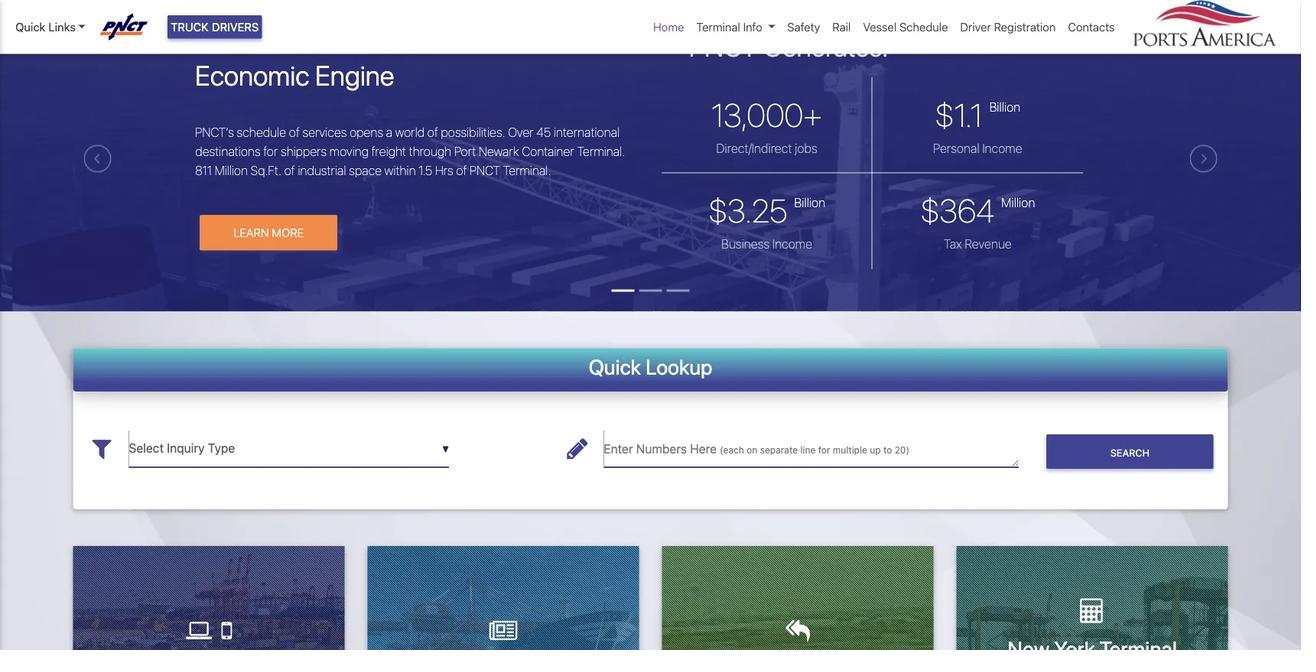 Task type: vqa. For each thing, say whether or not it's contained in the screenshot.
MAERSK VISBY's MAERSK
no



Task type: locate. For each thing, give the bounding box(es) containing it.
alert
[[0, 0, 1301, 6]]

million down destinations
[[215, 163, 248, 178]]

0 horizontal spatial million
[[215, 163, 248, 178]]

for up sq.ft.
[[263, 144, 278, 159]]

0 horizontal spatial pnct
[[470, 163, 500, 178]]

pnct's
[[195, 125, 234, 140]]

0 vertical spatial quick
[[15, 20, 45, 34]]

search
[[1111, 447, 1150, 459]]

million up 'revenue'
[[1002, 196, 1035, 210]]

links
[[48, 20, 76, 34]]

million
[[215, 163, 248, 178], [1002, 196, 1035, 210]]

search button
[[1047, 435, 1214, 470]]

vessel
[[863, 20, 897, 34]]

destinations
[[195, 144, 261, 159]]

0 vertical spatial for
[[263, 144, 278, 159]]

quick left lookup
[[589, 355, 641, 380]]

economic engine
[[195, 59, 394, 92]]

1 horizontal spatial income
[[983, 141, 1023, 156]]

billion inside '$1.1 billion'
[[990, 100, 1021, 114]]

quick left links
[[15, 20, 45, 34]]

driver registration link
[[954, 12, 1062, 42]]

1 horizontal spatial million
[[1002, 196, 1035, 210]]

1 horizontal spatial quick
[[589, 355, 641, 380]]

welcome to port newmark container terminal image
[[0, 6, 1301, 398]]

for right line
[[818, 445, 830, 456]]

pnct down newark
[[470, 163, 500, 178]]

0 horizontal spatial terminal.
[[503, 163, 551, 178]]

pnct right home
[[689, 30, 758, 62]]

of
[[289, 125, 300, 140], [428, 125, 438, 140], [284, 163, 295, 178], [456, 163, 467, 178]]

of right hrs
[[456, 163, 467, 178]]

pnct generates:
[[689, 30, 888, 62]]

quick
[[15, 20, 45, 34], [589, 355, 641, 380]]

1 vertical spatial for
[[818, 445, 830, 456]]

0 horizontal spatial income
[[773, 237, 813, 251]]

within
[[385, 163, 416, 178]]

0 vertical spatial terminal.
[[577, 144, 625, 159]]

(each
[[720, 445, 744, 456]]

enter
[[604, 442, 633, 457]]

billion right $1.1
[[990, 100, 1021, 114]]

None text field
[[129, 431, 449, 468]]

income down $3.25 billion
[[773, 237, 813, 251]]

1 horizontal spatial for
[[818, 445, 830, 456]]

0 horizontal spatial for
[[263, 144, 278, 159]]

1.5
[[419, 163, 433, 178]]

$364
[[921, 192, 995, 230]]

space
[[349, 163, 382, 178]]

international
[[554, 125, 620, 140]]

terminal.
[[577, 144, 625, 159], [503, 163, 551, 178]]

0 vertical spatial income
[[983, 141, 1023, 156]]

possibilities.
[[441, 125, 506, 140]]

lookup
[[646, 355, 713, 380]]

pnct's schedule of services opens a world of possibilities.                                 over 45 international destinations for shippers moving freight through port newark container terminal. 811 million sq.ft. of industrial space within 1.5 hrs of pnct terminal.
[[195, 125, 625, 178]]

rail
[[833, 20, 851, 34]]

0 horizontal spatial quick
[[15, 20, 45, 34]]

1 vertical spatial income
[[773, 237, 813, 251]]

billion down jobs
[[795, 196, 826, 210]]

personal income
[[933, 141, 1023, 156]]

million inside the pnct's schedule of services opens a world of possibilities.                                 over 45 international destinations for shippers moving freight through port newark container terminal. 811 million sq.ft. of industrial space within 1.5 hrs of pnct terminal.
[[215, 163, 248, 178]]

port
[[454, 144, 476, 159]]

income for $1.1
[[983, 141, 1023, 156]]

None text field
[[604, 431, 1019, 468]]

1 horizontal spatial billion
[[990, 100, 1021, 114]]

income down '$1.1 billion'
[[983, 141, 1023, 156]]

freight
[[372, 144, 406, 159]]

pnct inside the pnct's schedule of services opens a world of possibilities.                                 over 45 international destinations for shippers moving freight through port newark container terminal. 811 million sq.ft. of industrial space within 1.5 hrs of pnct terminal.
[[470, 163, 500, 178]]

terminal
[[697, 20, 740, 34]]

terminal. down container
[[503, 163, 551, 178]]

registration
[[994, 20, 1056, 34]]

terminal info link
[[690, 12, 781, 42]]

terminal. down international
[[577, 144, 625, 159]]

billion
[[990, 100, 1021, 114], [795, 196, 826, 210]]

0 horizontal spatial billion
[[795, 196, 826, 210]]

1 horizontal spatial pnct
[[689, 30, 758, 62]]

quick links link
[[15, 18, 85, 36]]

billion inside $3.25 billion
[[795, 196, 826, 210]]

tax revenue
[[944, 237, 1012, 251]]

for
[[263, 144, 278, 159], [818, 445, 830, 456]]

$3.25 billion
[[709, 192, 826, 230]]

separate
[[760, 445, 798, 456]]

1 vertical spatial pnct
[[470, 163, 500, 178]]

0 vertical spatial billion
[[990, 100, 1021, 114]]

schedule
[[900, 20, 948, 34]]

multiple
[[833, 445, 868, 456]]

1 vertical spatial million
[[1002, 196, 1035, 210]]

quick for quick lookup
[[589, 355, 641, 380]]

services
[[303, 125, 347, 140]]

of up the through
[[428, 125, 438, 140]]

home link
[[647, 12, 690, 42]]

income
[[983, 141, 1023, 156], [773, 237, 813, 251]]

vessel schedule link
[[857, 12, 954, 42]]

811
[[195, 163, 212, 178]]

pnct
[[689, 30, 758, 62], [470, 163, 500, 178]]

line
[[801, 445, 816, 456]]

0 vertical spatial million
[[215, 163, 248, 178]]

1 vertical spatial billion
[[795, 196, 826, 210]]

1 vertical spatial quick
[[589, 355, 641, 380]]

business
[[722, 237, 770, 251]]

income for $3.25
[[773, 237, 813, 251]]



Task type: describe. For each thing, give the bounding box(es) containing it.
quick links
[[15, 20, 76, 34]]

$3.25
[[709, 192, 788, 230]]

13,000+
[[712, 96, 823, 134]]

to
[[884, 445, 892, 456]]

20)
[[895, 445, 910, 456]]

rail link
[[827, 12, 857, 42]]

sq.ft.
[[251, 163, 282, 178]]

generates:
[[763, 30, 888, 62]]

$1.1
[[935, 96, 983, 134]]

learn more
[[233, 226, 304, 240]]

billion for $1.1
[[990, 100, 1021, 114]]

economic
[[195, 59, 309, 92]]

$1.1 billion
[[935, 96, 1021, 134]]

over
[[508, 125, 534, 140]]

here
[[690, 442, 717, 457]]

contacts
[[1068, 20, 1115, 34]]

45
[[537, 125, 551, 140]]

truck drivers
[[171, 20, 259, 34]]

0 vertical spatial pnct
[[689, 30, 758, 62]]

contacts link
[[1062, 12, 1121, 42]]

industrial
[[298, 163, 346, 178]]

of up shippers
[[289, 125, 300, 140]]

a
[[386, 125, 393, 140]]

for inside the pnct's schedule of services opens a world of possibilities.                                 over 45 international destinations for shippers moving freight through port newark container terminal. 811 million sq.ft. of industrial space within 1.5 hrs of pnct terminal.
[[263, 144, 278, 159]]

terminal info
[[697, 20, 763, 34]]

driver
[[961, 20, 991, 34]]

more
[[272, 226, 304, 240]]

quick lookup
[[589, 355, 713, 380]]

personal
[[933, 141, 980, 156]]

learn
[[233, 226, 269, 240]]

through
[[409, 144, 452, 159]]

engine
[[315, 59, 394, 92]]

million inside the '$364 million'
[[1002, 196, 1035, 210]]

revenue
[[965, 237, 1012, 251]]

vessel schedule
[[863, 20, 948, 34]]

newark
[[479, 144, 519, 159]]

up
[[870, 445, 881, 456]]

hrs
[[435, 163, 453, 178]]

driver registration
[[961, 20, 1056, 34]]

13,000+ direct/indirect jobs
[[712, 96, 823, 156]]

home
[[653, 20, 684, 34]]

numbers
[[636, 442, 687, 457]]

shippers
[[281, 144, 327, 159]]

for inside enter numbers here (each on separate line for multiple up to 20)
[[818, 445, 830, 456]]

info
[[743, 20, 763, 34]]

safety link
[[781, 12, 827, 42]]

drivers
[[212, 20, 259, 34]]

of right sq.ft.
[[284, 163, 295, 178]]

moving
[[330, 144, 369, 159]]

▼
[[442, 444, 449, 455]]

1 vertical spatial terminal.
[[503, 163, 551, 178]]

truck drivers link
[[168, 15, 262, 39]]

jobs
[[795, 141, 818, 156]]

schedule
[[237, 125, 286, 140]]

$364 million
[[921, 192, 1035, 230]]

learn more button
[[200, 215, 338, 251]]

safety
[[788, 20, 820, 34]]

tax
[[944, 237, 962, 251]]

on
[[747, 445, 758, 456]]

business income
[[722, 237, 813, 251]]

enter numbers here (each on separate line for multiple up to 20)
[[604, 442, 910, 457]]

opens
[[350, 125, 383, 140]]

world
[[395, 125, 425, 140]]

truck
[[171, 20, 209, 34]]

direct/indirect
[[717, 141, 792, 156]]

quick for quick links
[[15, 20, 45, 34]]

billion for $3.25
[[795, 196, 826, 210]]

container
[[522, 144, 574, 159]]

1 horizontal spatial terminal.
[[577, 144, 625, 159]]



